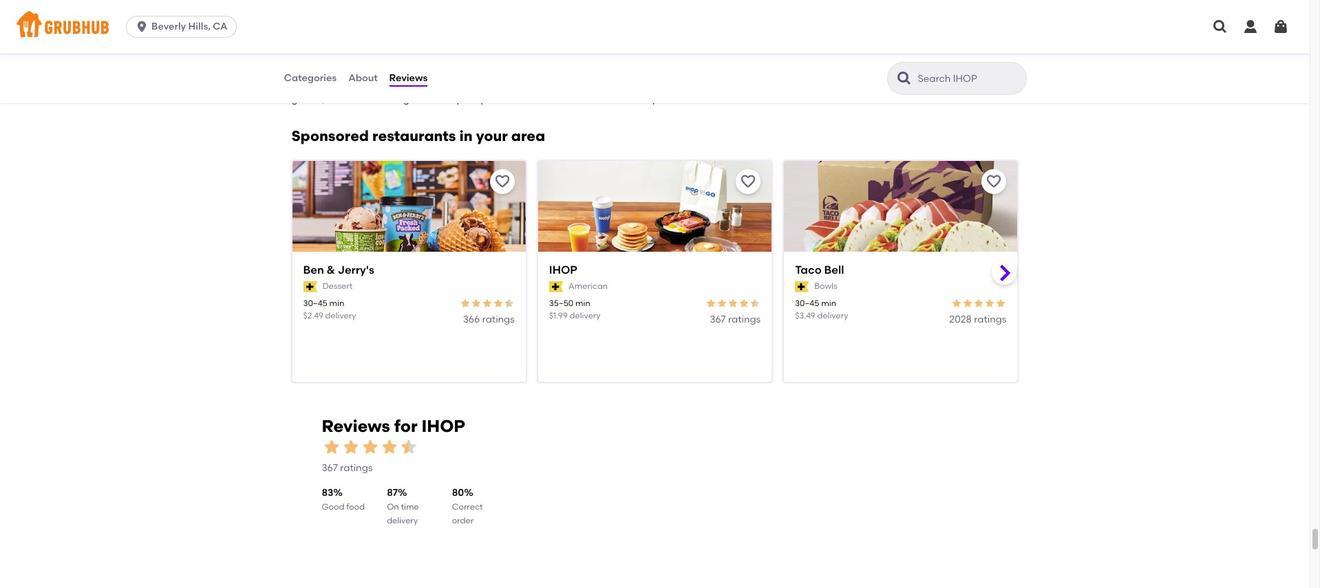 Task type: locate. For each thing, give the bounding box(es) containing it.
0 vertical spatial ihop
[[549, 263, 577, 276]]

restaurants up to
[[595, 66, 648, 78]]

0 vertical spatial at
[[552, 80, 562, 92]]

0 vertical spatial restaurants
[[595, 66, 648, 78]]

1 vertical spatial ihop
[[422, 416, 465, 436]]

ratings right "2028"
[[974, 314, 1007, 325]]

1 svg image from the left
[[1212, 19, 1228, 35]]

30–45 inside 30–45 min $3.49 delivery
[[795, 299, 819, 309]]

1 vertical spatial reviews
[[322, 416, 390, 436]]

0 horizontal spatial 367
[[322, 462, 338, 474]]

reviews
[[389, 72, 428, 84], [322, 416, 390, 436]]

of up also
[[348, 80, 357, 92]]

reviews for reviews for ihop
[[322, 416, 390, 436]]

0 horizontal spatial save this restaurant image
[[494, 173, 511, 190]]

1 vertical spatial in
[[473, 80, 481, 92]]

out
[[891, 80, 906, 92]]

in
[[566, 66, 575, 78], [473, 80, 481, 92], [459, 127, 473, 144]]

min down american
[[575, 299, 590, 309]]

subscription pass image up 35–50
[[549, 281, 563, 292]]

30–45 up $2.49
[[303, 299, 327, 309]]

min inside 30–45 min $3.49 delivery
[[821, 299, 836, 309]]

ben & jerry's link
[[303, 263, 515, 278]]

we're down number
[[327, 94, 351, 105]]

our
[[577, 66, 592, 78], [745, 66, 761, 78], [996, 80, 1012, 92]]

ihop up the 80
[[422, 416, 465, 436]]

your
[[476, 127, 508, 144]]

sponsored
[[291, 127, 369, 144]]

working
[[434, 80, 471, 92]]

1 vertical spatial restaurants
[[372, 127, 456, 144]]

1 horizontal spatial we're
[[948, 66, 973, 78]]

and up demand
[[837, 66, 856, 78]]

delivery down 35–50
[[570, 311, 601, 321]]

reducing
[[975, 66, 1017, 78]]

actions
[[394, 66, 429, 78]]

min down the dessert
[[329, 299, 344, 309]]

30–45 for ben
[[303, 299, 327, 309]]

the up the we
[[665, 66, 681, 78]]

ihop link
[[549, 263, 761, 278]]

0 vertical spatial time.
[[604, 80, 627, 92]]

and
[[837, 66, 856, 78], [909, 80, 927, 92]]

distancing
[[515, 66, 564, 78]]

delivery down time
[[387, 516, 418, 526]]

0 vertical spatial of
[[734, 66, 743, 78]]

2 min from the left
[[575, 299, 590, 309]]

min down bowls
[[821, 299, 836, 309]]

to
[[630, 80, 640, 92]]

1 horizontal spatial and
[[909, 80, 927, 92]]

1 horizontal spatial members
[[792, 66, 835, 78]]

members up demand
[[792, 66, 835, 78]]

any
[[565, 80, 582, 92]]

at up some
[[552, 80, 562, 92]]

reviews inside button
[[389, 72, 428, 84]]

our up one
[[577, 66, 592, 78]]

search icon image
[[896, 70, 912, 87]]

the down we
[[291, 80, 307, 92]]

at left this
[[737, 94, 747, 105]]

ratings
[[482, 314, 515, 325], [728, 314, 761, 325], [974, 314, 1007, 325], [340, 462, 373, 474]]

of down working
[[463, 94, 473, 105]]

2 subscription pass image from the left
[[549, 281, 563, 292]]

1 horizontal spatial svg image
[[1273, 19, 1289, 35]]

1 horizontal spatial team
[[763, 66, 789, 78]]

taco bell
[[795, 263, 844, 276]]

1 horizontal spatial save this restaurant image
[[740, 173, 756, 190]]

1 horizontal spatial of
[[463, 94, 473, 105]]

sponsored restaurants in your area
[[291, 127, 545, 144]]

variety
[[429, 94, 461, 105]]

0 horizontal spatial of
[[348, 80, 357, 92]]

0 vertical spatial in
[[566, 66, 575, 78]]

be
[[677, 94, 689, 105]]

beverly hills, ca button
[[126, 16, 242, 38]]

30–45
[[303, 299, 327, 309], [795, 299, 819, 309]]

0 horizontal spatial save this restaurant button
[[490, 169, 515, 194]]

delivery for ben & jerry's
[[325, 311, 356, 321]]

0 vertical spatial 367
[[710, 314, 726, 325]]

2 save this restaurant button from the left
[[736, 169, 761, 194]]

time.
[[604, 80, 627, 92], [768, 94, 791, 105]]

limiting
[[375, 94, 409, 105]]

80
[[452, 487, 464, 499]]

members down actions
[[388, 80, 432, 92]]

2 horizontal spatial in
[[566, 66, 575, 78]]

for
[[650, 66, 663, 78], [848, 80, 860, 92], [968, 80, 981, 92], [394, 416, 418, 436]]

1 vertical spatial we're
[[327, 94, 351, 105]]

svg image inside beverly hills, ca button
[[135, 20, 149, 34]]

in down increase
[[473, 80, 481, 92]]

we
[[676, 80, 690, 92]]

1 horizontal spatial min
[[575, 299, 590, 309]]

35–50
[[549, 299, 573, 309]]

at
[[552, 80, 562, 92], [737, 94, 747, 105]]

taco bell link
[[795, 263, 1007, 278]]

30–45 for taco
[[795, 299, 819, 309]]

subscription pass image
[[303, 281, 317, 292], [549, 281, 563, 292]]

delivery right the $3.49
[[817, 311, 848, 321]]

bell
[[824, 263, 844, 276]]

0 horizontal spatial we're
[[327, 94, 351, 105]]

0 horizontal spatial members
[[388, 80, 432, 92]]

2 30–45 from the left
[[795, 299, 819, 309]]

save this restaurant image
[[494, 173, 511, 190], [740, 173, 756, 190], [986, 173, 1002, 190]]

svg image
[[1242, 19, 1259, 35], [135, 20, 149, 34]]

are
[[309, 66, 325, 78]]

team down certain
[[359, 80, 386, 92]]

min inside 35–50 min $1.99 delivery
[[575, 299, 590, 309]]

certain
[[359, 66, 392, 78]]

can
[[692, 80, 710, 92]]

svg image
[[1212, 19, 1228, 35], [1273, 19, 1289, 35]]

1 horizontal spatial restaurants
[[595, 66, 648, 78]]

delivery for ihop
[[570, 311, 601, 321]]

1 horizontal spatial save this restaurant button
[[736, 169, 761, 194]]

0 horizontal spatial svg image
[[1212, 19, 1228, 35]]

may
[[636, 94, 657, 105]]

30–45 min $2.49 delivery
[[303, 299, 356, 321]]

of
[[734, 66, 743, 78], [348, 80, 357, 92], [463, 94, 473, 105]]

the left the variety
[[412, 94, 427, 105]]

in up any
[[566, 66, 575, 78]]

ratings right 366
[[482, 314, 515, 325]]

3 save this restaurant image from the left
[[986, 173, 1002, 190]]

all
[[983, 80, 994, 92]]

30–45 up the $3.49
[[795, 299, 819, 309]]

delivery
[[930, 80, 966, 92], [325, 311, 356, 321], [570, 311, 601, 321], [817, 311, 848, 321], [387, 516, 418, 526]]

min inside 30–45 min $2.49 delivery
[[329, 299, 344, 309]]

ben & jerry's logo image
[[292, 161, 526, 276]]

min
[[329, 299, 344, 309], [575, 299, 590, 309], [821, 299, 836, 309]]

ratings for taco bell
[[974, 314, 1007, 325]]

available
[[691, 94, 734, 105]]

delivery inside 35–50 min $1.99 delivery
[[570, 311, 601, 321]]

offered.
[[512, 94, 548, 105]]

ratings for ihop
[[728, 314, 761, 325]]

0 vertical spatial and
[[837, 66, 856, 78]]

delivery inside 30–45 min $3.49 delivery
[[817, 311, 848, 321]]

1 vertical spatial team
[[359, 80, 386, 92]]

0 horizontal spatial subscription pass image
[[303, 281, 317, 292]]

restaurants inside we are taking certain actions to increase social distancing in our restaurants for the protection of our team members and guests. this means we're reducing the number of team members working in the restaurant at any one time. to ensure we can meet the increased demand for carry-out and delivery for all our guests, we're also limiting the variety of options offered. some menu items may not be available at this time.
[[595, 66, 648, 78]]

1 vertical spatial of
[[348, 80, 357, 92]]

1 vertical spatial time.
[[768, 94, 791, 105]]

2 horizontal spatial of
[[734, 66, 743, 78]]

30–45 inside 30–45 min $2.49 delivery
[[303, 299, 327, 309]]

0 horizontal spatial team
[[359, 80, 386, 92]]

1 save this restaurant button from the left
[[490, 169, 515, 194]]

menu
[[579, 94, 606, 105]]

our up this
[[745, 66, 761, 78]]

1 horizontal spatial svg image
[[1242, 19, 1259, 35]]

we
[[291, 66, 307, 78]]

2 horizontal spatial min
[[821, 299, 836, 309]]

2 horizontal spatial save this restaurant image
[[986, 173, 1002, 190]]

subscription pass image down "ben"
[[303, 281, 317, 292]]

2 vertical spatial of
[[463, 94, 473, 105]]

0 vertical spatial members
[[792, 66, 835, 78]]

1 horizontal spatial at
[[737, 94, 747, 105]]

increase
[[443, 66, 483, 78]]

and down means
[[909, 80, 927, 92]]

we're right means
[[948, 66, 973, 78]]

3 min from the left
[[821, 299, 836, 309]]

in left your
[[459, 127, 473, 144]]

1 vertical spatial 367 ratings
[[322, 462, 373, 474]]

0 vertical spatial 367 ratings
[[710, 314, 761, 325]]

protection
[[683, 66, 732, 78]]

members
[[792, 66, 835, 78], [388, 80, 432, 92]]

jerry's
[[338, 263, 374, 276]]

save this restaurant button
[[490, 169, 515, 194], [736, 169, 761, 194], [982, 169, 1007, 194]]

of up "meet"
[[734, 66, 743, 78]]

1 30–45 from the left
[[303, 299, 327, 309]]

0 horizontal spatial time.
[[604, 80, 627, 92]]

83
[[322, 487, 333, 499]]

2028 ratings
[[949, 314, 1007, 325]]

time. up the items
[[604, 80, 627, 92]]

1 min from the left
[[329, 299, 344, 309]]

$1.99
[[549, 311, 568, 321]]

team up increased
[[763, 66, 789, 78]]

ihop
[[549, 263, 577, 276], [422, 416, 465, 436]]

ratings left the $3.49
[[728, 314, 761, 325]]

366 ratings
[[463, 314, 515, 325]]

2 save this restaurant image from the left
[[740, 173, 756, 190]]

social
[[485, 66, 512, 78]]

we're
[[948, 66, 973, 78], [327, 94, 351, 105]]

subscription pass image for ben & jerry's
[[303, 281, 317, 292]]

1 horizontal spatial in
[[473, 80, 481, 92]]

time. down increased
[[768, 94, 791, 105]]

1 horizontal spatial subscription pass image
[[549, 281, 563, 292]]

delivery right $2.49
[[325, 311, 356, 321]]

star icon image
[[460, 298, 471, 309], [471, 298, 482, 309], [482, 298, 493, 309], [493, 298, 504, 309], [504, 298, 515, 309], [504, 298, 515, 309], [706, 298, 717, 309], [717, 298, 728, 309], [728, 298, 739, 309], [739, 298, 750, 309], [750, 298, 761, 309], [750, 298, 761, 309], [951, 298, 962, 309], [962, 298, 973, 309], [973, 298, 984, 309], [984, 298, 996, 309], [996, 298, 1007, 309], [322, 438, 341, 457], [341, 438, 360, 457], [360, 438, 380, 457], [380, 438, 399, 457], [399, 438, 418, 457], [399, 438, 418, 457]]

ihop up american
[[549, 263, 577, 276]]

restaurants
[[595, 66, 648, 78], [372, 127, 456, 144]]

2 horizontal spatial save this restaurant button
[[982, 169, 1007, 194]]

3 save this restaurant button from the left
[[982, 169, 1007, 194]]

restaurants down limiting
[[372, 127, 456, 144]]

our right all
[[996, 80, 1012, 92]]

delivery down means
[[930, 80, 966, 92]]

&
[[327, 263, 335, 276]]

taking
[[327, 66, 356, 78]]

1 subscription pass image from the left
[[303, 281, 317, 292]]

0 horizontal spatial in
[[459, 127, 473, 144]]

0 horizontal spatial 30–45
[[303, 299, 327, 309]]

delivery inside 30–45 min $2.49 delivery
[[325, 311, 356, 321]]

367 ratings
[[710, 314, 761, 325], [322, 462, 373, 474]]

1 save this restaurant image from the left
[[494, 173, 511, 190]]

good
[[322, 502, 344, 512]]

Search IHOP search field
[[916, 72, 1022, 85]]

2 svg image from the left
[[1273, 19, 1289, 35]]

0 horizontal spatial svg image
[[135, 20, 149, 34]]

time
[[401, 502, 419, 512]]

number
[[309, 80, 346, 92]]

delivery for taco bell
[[817, 311, 848, 321]]

0 vertical spatial reviews
[[389, 72, 428, 84]]

1 vertical spatial members
[[388, 80, 432, 92]]

1 horizontal spatial 30–45
[[795, 299, 819, 309]]

0 horizontal spatial min
[[329, 299, 344, 309]]

one
[[584, 80, 602, 92]]

categories button
[[283, 54, 337, 103]]

1 horizontal spatial ihop
[[549, 263, 577, 276]]

0 horizontal spatial ihop
[[422, 416, 465, 436]]



Task type: describe. For each thing, give the bounding box(es) containing it.
2028
[[949, 314, 972, 325]]

87 on time delivery
[[387, 487, 419, 526]]

beverly
[[151, 21, 186, 32]]

increased
[[757, 80, 803, 92]]

also
[[354, 94, 373, 105]]

american
[[569, 282, 608, 291]]

about button
[[348, 54, 378, 103]]

0 horizontal spatial and
[[837, 66, 856, 78]]

1 vertical spatial at
[[737, 94, 747, 105]]

366
[[463, 314, 480, 325]]

0 horizontal spatial at
[[552, 80, 562, 92]]

food
[[346, 502, 365, 512]]

restaurant
[[501, 80, 550, 92]]

taco bell logo image
[[784, 161, 1018, 276]]

items
[[608, 94, 634, 105]]

dessert
[[323, 282, 353, 291]]

ratings up the "83 good food"
[[340, 462, 373, 474]]

reviews button
[[389, 54, 428, 103]]

for up ensure
[[650, 66, 663, 78]]

order
[[452, 516, 474, 526]]

30–45 min $3.49 delivery
[[795, 299, 848, 321]]

0 horizontal spatial 367 ratings
[[322, 462, 373, 474]]

means
[[914, 66, 946, 78]]

beverly hills, ca
[[151, 21, 227, 32]]

for up 87
[[394, 416, 418, 436]]

this
[[749, 94, 765, 105]]

correct
[[452, 502, 483, 512]]

35–50 min $1.99 delivery
[[549, 299, 601, 321]]

delivery inside '87 on time delivery'
[[387, 516, 418, 526]]

we are taking certain actions to increase social distancing in our restaurants for the protection of our team members and guests. this means we're reducing the number of team members working in the restaurant at any one time. to ensure we can meet the increased demand for carry-out and delivery for all our guests, we're also limiting the variety of options offered. some menu items may not be available at this time.
[[291, 66, 1017, 105]]

categories
[[284, 72, 337, 84]]

some
[[550, 94, 577, 105]]

reviews for ihop
[[322, 416, 465, 436]]

1 vertical spatial and
[[909, 80, 927, 92]]

83 good food
[[322, 487, 365, 512]]

ca
[[213, 21, 227, 32]]

subscription pass image for ihop
[[549, 281, 563, 292]]

1 vertical spatial 367
[[322, 462, 338, 474]]

1 horizontal spatial 367 ratings
[[710, 314, 761, 325]]

1 horizontal spatial 367
[[710, 314, 726, 325]]

options
[[475, 94, 510, 105]]

min for taco bell
[[821, 299, 836, 309]]

ihop inside 'link'
[[549, 263, 577, 276]]

demand
[[805, 80, 845, 92]]

to
[[431, 66, 441, 78]]

2 vertical spatial in
[[459, 127, 473, 144]]

the up this
[[739, 80, 754, 92]]

80 correct order
[[452, 487, 483, 526]]

$2.49
[[303, 311, 323, 321]]

0 vertical spatial team
[[763, 66, 789, 78]]

0 horizontal spatial our
[[577, 66, 592, 78]]

for left the carry-
[[848, 80, 860, 92]]

this
[[893, 66, 912, 78]]

the up options
[[483, 80, 499, 92]]

$3.49
[[795, 311, 815, 321]]

save this restaurant image for bell
[[986, 173, 1002, 190]]

0 vertical spatial we're
[[948, 66, 973, 78]]

save this restaurant image for &
[[494, 173, 511, 190]]

reviews for reviews
[[389, 72, 428, 84]]

guests,
[[291, 94, 324, 105]]

meet
[[712, 80, 737, 92]]

save this restaurant button for &
[[490, 169, 515, 194]]

ihop logo image
[[538, 161, 772, 276]]

min for ben & jerry's
[[329, 299, 344, 309]]

ensure
[[643, 80, 674, 92]]

not
[[659, 94, 675, 105]]

hills,
[[188, 21, 211, 32]]

1 horizontal spatial our
[[745, 66, 761, 78]]

ben
[[303, 263, 324, 276]]

delivery inside we are taking certain actions to increase social distancing in our restaurants for the protection of our team members and guests. this means we're reducing the number of team members working in the restaurant at any one time. to ensure we can meet the increased demand for carry-out and delivery for all our guests, we're also limiting the variety of options offered. some menu items may not be available at this time.
[[930, 80, 966, 92]]

2 horizontal spatial our
[[996, 80, 1012, 92]]

for left all
[[968, 80, 981, 92]]

ben & jerry's
[[303, 263, 374, 276]]

main navigation navigation
[[0, 0, 1310, 54]]

min for ihop
[[575, 299, 590, 309]]

0 horizontal spatial restaurants
[[372, 127, 456, 144]]

save this restaurant button for bell
[[982, 169, 1007, 194]]

area
[[511, 127, 545, 144]]

87
[[387, 487, 398, 499]]

ratings for ben & jerry's
[[482, 314, 515, 325]]

1 horizontal spatial time.
[[768, 94, 791, 105]]

on
[[387, 502, 399, 512]]

subscription pass image
[[795, 281, 809, 292]]

bowls
[[814, 282, 837, 291]]

carry-
[[863, 80, 891, 92]]

about
[[348, 72, 378, 84]]

guests.
[[858, 66, 891, 78]]

taco
[[795, 263, 822, 276]]



Task type: vqa. For each thing, say whether or not it's contained in the screenshot.
Reviews for IHOP
yes



